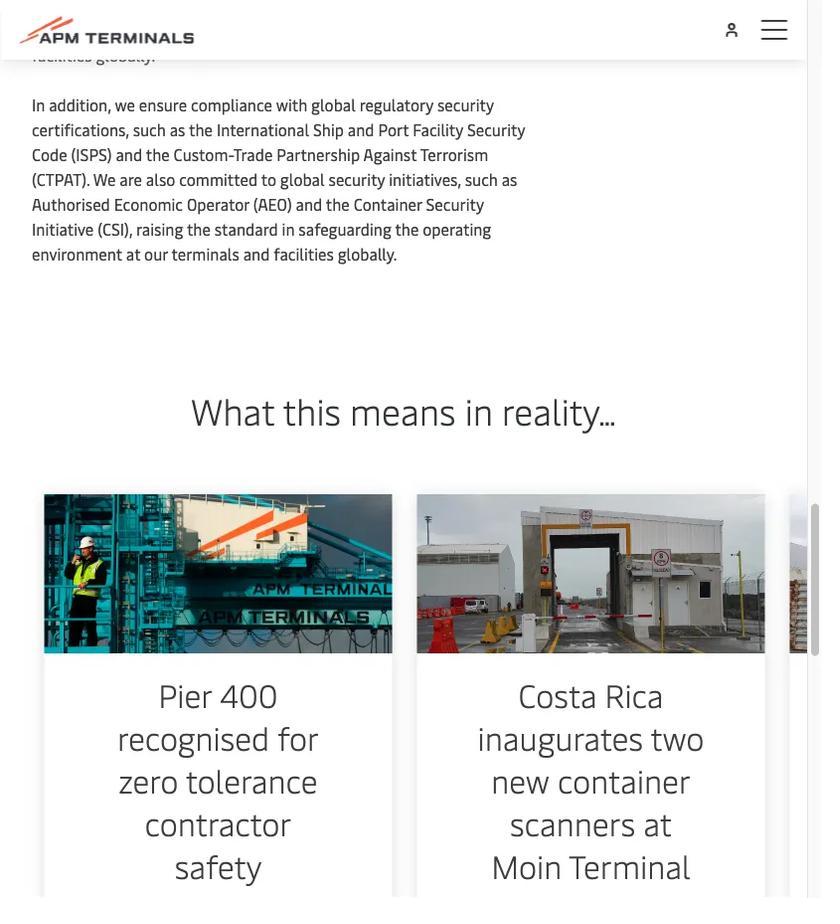 Task type: vqa. For each thing, say whether or not it's contained in the screenshot.
the middle be
no



Task type: describe. For each thing, give the bounding box(es) containing it.
facility
[[413, 119, 464, 141]]

this
[[283, 387, 341, 435]]

and down standard at the left
[[243, 244, 270, 265]]

in addition, we ensure compliance with global regulatory security certifications, such as the international ship and port facility security code (isps) and the custom-trade partnership against terrorism (ctpat). we are also committed to global security initiatives, such as authorised economic operator (aeo) and the container security initiative (csi), raising the standard in safeguarding the operating environment at our terminals and facilities globally.
[[32, 95, 525, 265]]

our
[[144, 244, 168, 265]]

220902 wind resilance tool image
[[790, 495, 823, 654]]

pier
[[159, 674, 212, 717]]

partnership
[[277, 144, 360, 166]]

1 vertical spatial in
[[465, 387, 493, 435]]

authorised
[[32, 194, 110, 215]]

raising
[[136, 219, 183, 240]]

what this means in reality…
[[191, 387, 617, 435]]

we
[[93, 169, 116, 190]]

two
[[651, 717, 705, 759]]

0 horizontal spatial such
[[133, 119, 166, 141]]

operating
[[423, 219, 492, 240]]

0 vertical spatial security
[[467, 119, 525, 141]]

container
[[354, 194, 422, 215]]

1 vertical spatial global
[[280, 169, 325, 190]]

and right (aeo)
[[296, 194, 323, 215]]

environment
[[32, 244, 122, 265]]

certifications,
[[32, 119, 129, 141]]

contractor
[[145, 802, 292, 845]]

with
[[276, 95, 308, 116]]

the up safeguarding
[[326, 194, 350, 215]]

inaugurates
[[478, 717, 644, 759]]

0 vertical spatial as
[[170, 119, 185, 141]]

1 vertical spatial security
[[426, 194, 484, 215]]

0 vertical spatial security
[[438, 95, 494, 116]]

(csi),
[[98, 219, 133, 240]]

management
[[124, 888, 312, 898]]

scanners
[[510, 802, 636, 845]]

committed
[[179, 169, 258, 190]]

costa
[[519, 674, 597, 717]]

operator
[[187, 194, 250, 215]]

1 vertical spatial such
[[465, 169, 498, 190]]

globally.
[[338, 244, 397, 265]]

regulatory
[[360, 95, 434, 116]]

terrorism
[[420, 144, 489, 166]]

container
[[558, 759, 691, 802]]

the up terminals at the left top
[[187, 219, 211, 240]]

terminal
[[569, 845, 691, 888]]

costa rica inaugurates two new container scanners at moin terminal link
[[417, 495, 765, 898]]

are
[[120, 169, 142, 190]]

standard
[[215, 219, 278, 240]]

(aeo)
[[253, 194, 292, 215]]

(ctpat).
[[32, 169, 90, 190]]

custom-
[[174, 144, 233, 166]]



Task type: locate. For each thing, give the bounding box(es) containing it.
0 vertical spatial in
[[282, 219, 295, 240]]

moin
[[492, 845, 562, 888]]

pier 400 recognised for zero tolerance contractor safety management
[[117, 674, 319, 898]]

at inside in addition, we ensure compliance with global regulatory security certifications, such as the international ship and port facility security code (isps) and the custom-trade partnership against terrorism (ctpat). we are also committed to global security initiatives, such as authorised economic operator (aeo) and the container security initiative (csi), raising the standard in safeguarding the operating environment at our terminals and facilities globally.
[[126, 244, 140, 265]]

at inside costa rica inaugurates two new container scanners at moin terminal
[[644, 802, 672, 845]]

zero
[[119, 759, 178, 802]]

safeguarding
[[299, 219, 392, 240]]

compliance
[[191, 95, 273, 116]]

the up also
[[146, 144, 170, 166]]

0 vertical spatial global
[[311, 95, 356, 116]]

security
[[438, 95, 494, 116], [329, 169, 385, 190]]

rica
[[605, 674, 664, 717]]

what
[[191, 387, 275, 435]]

400
[[220, 674, 278, 717]]

1 horizontal spatial security
[[438, 95, 494, 116]]

as
[[170, 119, 185, 141], [502, 169, 518, 190]]

facilities
[[274, 244, 334, 265]]

in
[[282, 219, 295, 240], [465, 387, 493, 435]]

0 horizontal spatial at
[[126, 244, 140, 265]]

pier 400 recognised for zero tolerance contractor safety management link
[[44, 495, 392, 898]]

security up 'terrorism'
[[467, 119, 525, 141]]

we
[[115, 95, 135, 116]]

global up ship
[[311, 95, 356, 116]]

security up container
[[329, 169, 385, 190]]

in right means
[[465, 387, 493, 435]]

in up facilities
[[282, 219, 295, 240]]

the up custom-
[[189, 119, 213, 141]]

code
[[32, 144, 67, 166]]

and
[[348, 119, 375, 141], [116, 144, 142, 166], [296, 194, 323, 215], [243, 244, 270, 265]]

0 vertical spatial such
[[133, 119, 166, 141]]

(isps)
[[71, 144, 112, 166]]

trade
[[233, 144, 273, 166]]

security
[[467, 119, 525, 141], [426, 194, 484, 215]]

at
[[126, 244, 140, 265], [644, 802, 672, 845]]

1 vertical spatial as
[[502, 169, 518, 190]]

la-our team image
[[44, 495, 392, 654]]

security up facility
[[438, 95, 494, 116]]

recognised
[[117, 717, 270, 759]]

in
[[32, 95, 45, 116]]

1 vertical spatial security
[[329, 169, 385, 190]]

costa rica inaugurates two new container scanners at moin terminal
[[478, 674, 705, 888]]

tolerance
[[186, 759, 318, 802]]

0 horizontal spatial security
[[329, 169, 385, 190]]

as right "initiatives,"
[[502, 169, 518, 190]]

0 vertical spatial at
[[126, 244, 140, 265]]

scanner moin 2023 image
[[417, 495, 765, 654]]

1 vertical spatial at
[[644, 802, 672, 845]]

at left our
[[126, 244, 140, 265]]

initiative
[[32, 219, 94, 240]]

0 horizontal spatial in
[[282, 219, 295, 240]]

ensure
[[139, 95, 187, 116]]

addition,
[[49, 95, 111, 116]]

safety
[[175, 845, 262, 888]]

such
[[133, 119, 166, 141], [465, 169, 498, 190]]

at right scanners
[[644, 802, 672, 845]]

means
[[350, 387, 456, 435]]

global
[[311, 95, 356, 116], [280, 169, 325, 190]]

also
[[146, 169, 175, 190]]

the
[[189, 119, 213, 141], [146, 144, 170, 166], [326, 194, 350, 215], [187, 219, 211, 240], [395, 219, 419, 240]]

the down container
[[395, 219, 419, 240]]

in inside in addition, we ensure compliance with global regulatory security certifications, such as the international ship and port facility security code (isps) and the custom-trade partnership against terrorism (ctpat). we are also committed to global security initiatives, such as authorised economic operator (aeo) and the container security initiative (csi), raising the standard in safeguarding the operating environment at our terminals and facilities globally.
[[282, 219, 295, 240]]

international
[[217, 119, 309, 141]]

0 horizontal spatial as
[[170, 119, 185, 141]]

1 horizontal spatial such
[[465, 169, 498, 190]]

to
[[261, 169, 277, 190]]

such down ensure
[[133, 119, 166, 141]]

1 horizontal spatial as
[[502, 169, 518, 190]]

and left port
[[348, 119, 375, 141]]

initiatives,
[[389, 169, 461, 190]]

against
[[364, 144, 417, 166]]

as down ensure
[[170, 119, 185, 141]]

terminals
[[172, 244, 240, 265]]

and up are at the top of page
[[116, 144, 142, 166]]

global down partnership
[[280, 169, 325, 190]]

port
[[378, 119, 409, 141]]

economic
[[114, 194, 183, 215]]

for
[[278, 717, 319, 759]]

security up operating
[[426, 194, 484, 215]]

ship
[[313, 119, 344, 141]]

such down 'terrorism'
[[465, 169, 498, 190]]

1 horizontal spatial in
[[465, 387, 493, 435]]

reality…
[[502, 387, 617, 435]]

new
[[492, 759, 550, 802]]

1 horizontal spatial at
[[644, 802, 672, 845]]



